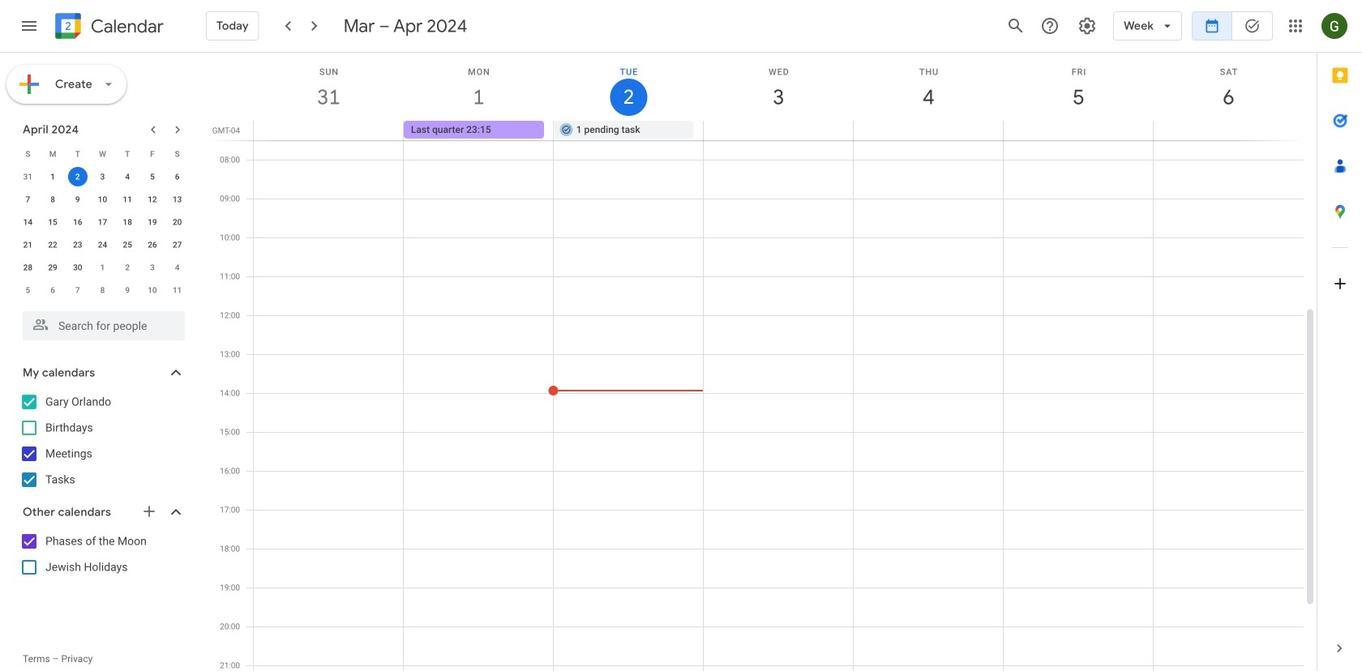 Task type: describe. For each thing, give the bounding box(es) containing it.
1 element
[[43, 167, 63, 187]]

28 element
[[18, 258, 38, 277]]

29 element
[[43, 258, 63, 277]]

18 element
[[118, 213, 137, 232]]

may 6 element
[[43, 281, 63, 300]]

25 element
[[118, 235, 137, 255]]

15 element
[[43, 213, 63, 232]]

other calendars list
[[3, 529, 201, 581]]

heading inside calendar "element"
[[88, 17, 164, 36]]

may 7 element
[[68, 281, 87, 300]]

4 element
[[118, 167, 137, 187]]

13 element
[[168, 190, 187, 209]]

2, today element
[[68, 167, 87, 187]]

8 element
[[43, 190, 63, 209]]

12 element
[[143, 190, 162, 209]]

april 2024 grid
[[15, 143, 190, 302]]

cell inside april 2024 grid
[[65, 165, 90, 188]]

may 1 element
[[93, 258, 112, 277]]

19 element
[[143, 213, 162, 232]]

11 element
[[118, 190, 137, 209]]

10 element
[[93, 190, 112, 209]]

17 element
[[93, 213, 112, 232]]

16 element
[[68, 213, 87, 232]]



Task type: vqa. For each thing, say whether or not it's contained in the screenshot.
'may 7' element
yes



Task type: locate. For each thing, give the bounding box(es) containing it.
may 4 element
[[168, 258, 187, 277]]

calendar element
[[52, 10, 164, 45]]

26 element
[[143, 235, 162, 255]]

6 element
[[168, 167, 187, 187]]

may 2 element
[[118, 258, 137, 277]]

Search for people text field
[[32, 311, 175, 341]]

may 8 element
[[93, 281, 112, 300]]

row group
[[15, 165, 190, 302]]

may 5 element
[[18, 281, 38, 300]]

23 element
[[68, 235, 87, 255]]

row
[[247, 121, 1317, 140], [15, 143, 190, 165], [15, 165, 190, 188], [15, 188, 190, 211], [15, 211, 190, 234], [15, 234, 190, 256], [15, 256, 190, 279], [15, 279, 190, 302]]

14 element
[[18, 213, 38, 232]]

grid
[[208, 53, 1317, 672]]

3 element
[[93, 167, 112, 187]]

main drawer image
[[19, 16, 39, 36]]

27 element
[[168, 235, 187, 255]]

5 element
[[143, 167, 162, 187]]

9 element
[[68, 190, 87, 209]]

may 11 element
[[168, 281, 187, 300]]

my calendars list
[[3, 389, 201, 493]]

20 element
[[168, 213, 187, 232]]

add other calendars image
[[141, 504, 157, 520]]

22 element
[[43, 235, 63, 255]]

21 element
[[18, 235, 38, 255]]

may 9 element
[[118, 281, 137, 300]]

24 element
[[93, 235, 112, 255]]

march 31 element
[[18, 167, 38, 187]]

may 3 element
[[143, 258, 162, 277]]

settings menu image
[[1078, 16, 1098, 36]]

heading
[[88, 17, 164, 36]]

7 element
[[18, 190, 38, 209]]

cell
[[254, 121, 404, 140], [704, 121, 854, 140], [854, 121, 1004, 140], [1004, 121, 1154, 140], [1154, 121, 1304, 140], [65, 165, 90, 188]]

None search field
[[0, 305, 201, 341]]

30 element
[[68, 258, 87, 277]]

may 10 element
[[143, 281, 162, 300]]

tab list
[[1318, 53, 1363, 626]]



